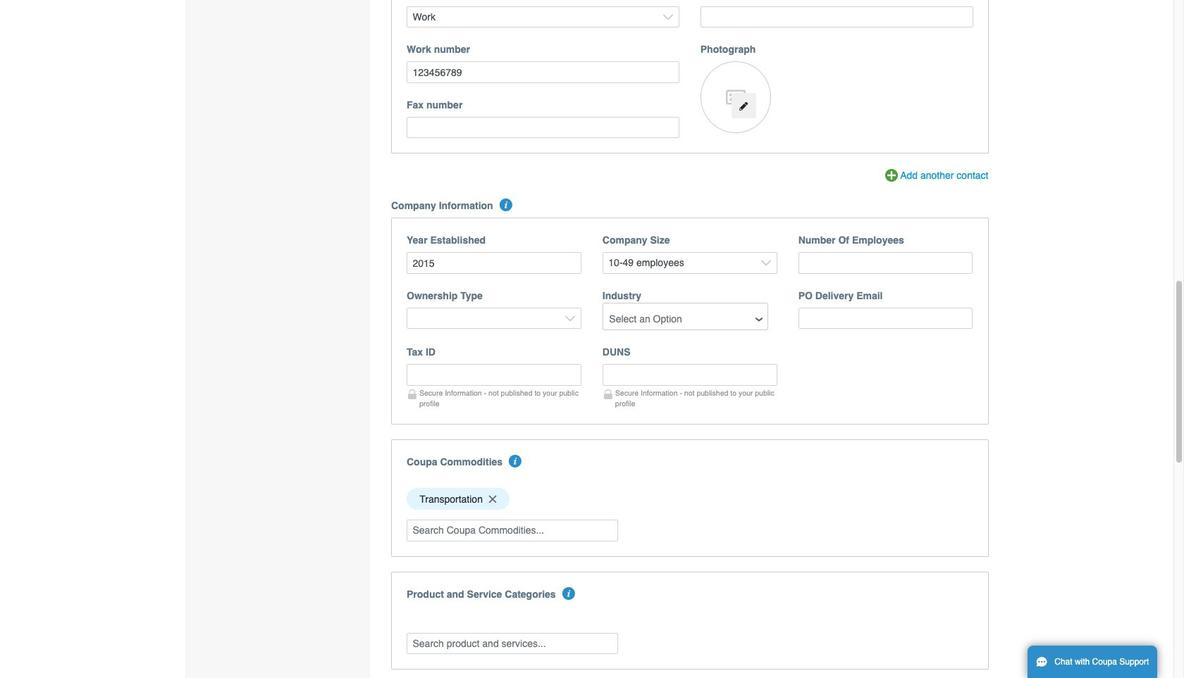 Task type: vqa. For each thing, say whether or not it's contained in the screenshot.
DIALOG
no



Task type: locate. For each thing, give the bounding box(es) containing it.
Select an Option text field
[[604, 309, 767, 330]]

0 vertical spatial additional information image
[[500, 199, 512, 212]]

None text field
[[701, 6, 973, 28], [407, 62, 679, 83], [798, 253, 973, 274], [407, 365, 581, 386], [701, 6, 973, 28], [407, 62, 679, 83], [798, 253, 973, 274], [407, 365, 581, 386]]

0 horizontal spatial additional information image
[[500, 199, 512, 212]]

additional information image
[[500, 199, 512, 212], [563, 588, 575, 600]]

selected list box
[[402, 485, 978, 514]]

None text field
[[407, 117, 679, 138], [407, 253, 581, 274], [798, 308, 973, 329], [603, 365, 777, 386], [407, 117, 679, 138], [407, 253, 581, 274], [798, 308, 973, 329], [603, 365, 777, 386]]

1 vertical spatial additional information image
[[563, 588, 575, 600]]

photograph image
[[701, 62, 771, 134]]

additional information image
[[509, 456, 522, 468]]

option
[[407, 489, 509, 510]]



Task type: describe. For each thing, give the bounding box(es) containing it.
1 horizontal spatial additional information image
[[563, 588, 575, 600]]

change image image
[[739, 102, 749, 111]]

Search Coupa Commodities... field
[[407, 520, 618, 542]]

option inside "selected" list box
[[407, 489, 509, 510]]

Search product and services... field
[[407, 633, 618, 655]]



